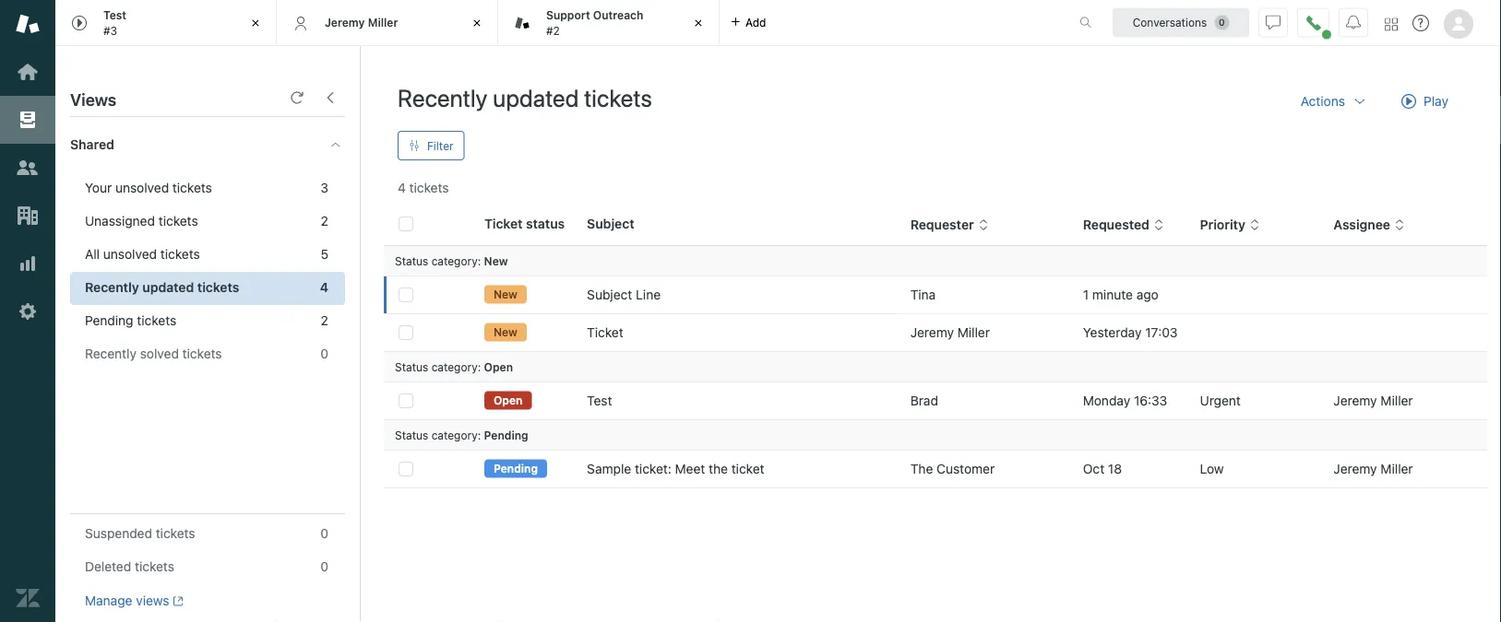 Task type: describe. For each thing, give the bounding box(es) containing it.
views image
[[16, 108, 40, 132]]

ticket link
[[587, 324, 623, 342]]

assignee
[[1334, 217, 1390, 233]]

tickets right solved on the bottom
[[182, 346, 222, 362]]

subject for subject
[[587, 216, 634, 232]]

tickets down 'unassigned tickets'
[[160, 247, 200, 262]]

the customer
[[910, 462, 995, 477]]

jeremy miller tab
[[277, 0, 498, 46]]

ticket:
[[635, 462, 672, 477]]

conversations
[[1133, 16, 1207, 29]]

subject for subject line
[[587, 287, 632, 303]]

recently for 0
[[85, 346, 137, 362]]

tab containing test
[[55, 0, 277, 46]]

recently solved tickets
[[85, 346, 222, 362]]

admin image
[[16, 300, 40, 324]]

0 for suspended tickets
[[320, 526, 328, 542]]

suspended
[[85, 526, 152, 542]]

requester
[[910, 217, 974, 233]]

17:03
[[1145, 325, 1178, 340]]

status for status category: pending
[[395, 429, 428, 442]]

ago
[[1136, 287, 1159, 303]]

support
[[546, 9, 590, 22]]

actions button
[[1286, 83, 1382, 120]]

subject line
[[587, 287, 661, 303]]

customer
[[937, 462, 995, 477]]

new for ticket
[[494, 326, 518, 339]]

status
[[526, 216, 565, 232]]

yesterday
[[1083, 325, 1142, 340]]

pending for pending
[[494, 463, 538, 475]]

your unsolved tickets
[[85, 180, 212, 196]]

0 vertical spatial open
[[484, 361, 513, 374]]

0 horizontal spatial updated
[[142, 280, 194, 295]]

2 for pending tickets
[[321, 313, 328, 328]]

play button
[[1386, 83, 1464, 120]]

ticket
[[731, 462, 764, 477]]

reporting image
[[16, 252, 40, 276]]

sample ticket: meet the ticket
[[587, 462, 764, 477]]

0 vertical spatial recently
[[398, 84, 488, 112]]

line
[[636, 287, 661, 303]]

tickets down your unsolved tickets
[[158, 214, 198, 229]]

priority button
[[1200, 217, 1260, 234]]

zendesk image
[[16, 587, 40, 611]]

all unsolved tickets
[[85, 247, 200, 262]]

row containing sample ticket: meet the ticket
[[384, 451, 1487, 489]]

1 vertical spatial recently updated tickets
[[85, 280, 239, 295]]

manage views link
[[85, 593, 184, 610]]

the
[[709, 462, 728, 477]]

subject line link
[[587, 286, 661, 304]]

jeremy miller inside tab
[[325, 16, 398, 29]]

tina
[[910, 287, 936, 303]]

close image for test
[[246, 14, 265, 32]]

16:33
[[1134, 394, 1167, 409]]

category: for open
[[431, 361, 481, 374]]

1 vertical spatial pending
[[484, 429, 528, 442]]

status for status category: new
[[395, 255, 428, 268]]

filter
[[427, 139, 454, 152]]

minute
[[1092, 287, 1133, 303]]

tickets down all unsolved tickets
[[197, 280, 239, 295]]

monday 16:33
[[1083, 394, 1167, 409]]

deleted tickets
[[85, 560, 174, 575]]

5
[[321, 247, 328, 262]]

row containing test
[[384, 382, 1487, 420]]

4 for 4
[[320, 280, 328, 295]]

yesterday 17:03
[[1083, 325, 1178, 340]]

category: for pending
[[431, 429, 481, 442]]

tab containing support outreach
[[498, 0, 720, 46]]

0 for recently solved tickets
[[320, 346, 328, 362]]

1 horizontal spatial updated
[[493, 84, 579, 112]]

manage
[[85, 594, 132, 609]]

all
[[85, 247, 100, 262]]

play
[[1424, 94, 1449, 109]]

notifications image
[[1346, 15, 1361, 30]]

solved
[[140, 346, 179, 362]]

deleted
[[85, 560, 131, 575]]

ticket for ticket
[[587, 325, 623, 340]]

unassigned tickets
[[85, 214, 198, 229]]

outreach
[[593, 9, 643, 22]]

4 tickets
[[398, 180, 449, 196]]

support outreach #2
[[546, 9, 643, 37]]

1 minute ago
[[1083, 287, 1159, 303]]

3
[[321, 180, 328, 196]]

1
[[1083, 287, 1089, 303]]

1 horizontal spatial recently updated tickets
[[398, 84, 652, 112]]



Task type: locate. For each thing, give the bounding box(es) containing it.
unsolved for your
[[115, 180, 169, 196]]

category: down status category: open in the bottom of the page
[[431, 429, 481, 442]]

open
[[484, 361, 513, 374], [494, 394, 523, 407]]

close image
[[468, 14, 486, 32]]

status for status category: open
[[395, 361, 428, 374]]

requested button
[[1083, 217, 1164, 234]]

the
[[910, 462, 933, 477]]

2 vertical spatial new
[[494, 326, 518, 339]]

ticket
[[484, 216, 523, 232], [587, 325, 623, 340]]

pending down status category: pending
[[494, 463, 538, 475]]

1 vertical spatial 0
[[320, 526, 328, 542]]

2 2 from the top
[[321, 313, 328, 328]]

1 horizontal spatial test
[[587, 394, 612, 409]]

row containing ticket
[[384, 314, 1487, 352]]

2 0 from the top
[[320, 526, 328, 542]]

tickets up deleted tickets
[[156, 526, 195, 542]]

ticket down subject line link
[[587, 325, 623, 340]]

pending tickets
[[85, 313, 176, 328]]

1 vertical spatial updated
[[142, 280, 194, 295]]

3 category: from the top
[[431, 429, 481, 442]]

new down the status category: new in the top left of the page
[[494, 288, 518, 301]]

category: for new
[[431, 255, 481, 268]]

0 horizontal spatial ticket
[[484, 216, 523, 232]]

views
[[70, 89, 116, 109]]

ticket for ticket status
[[484, 216, 523, 232]]

2 for unassigned tickets
[[321, 214, 328, 229]]

new down ticket status
[[484, 255, 508, 268]]

0 vertical spatial category:
[[431, 255, 481, 268]]

18
[[1108, 462, 1122, 477]]

priority
[[1200, 217, 1246, 233]]

customers image
[[16, 156, 40, 180]]

zendesk products image
[[1385, 18, 1398, 31]]

1 horizontal spatial tab
[[498, 0, 720, 46]]

add button
[[720, 0, 777, 45]]

pending
[[85, 313, 133, 328], [484, 429, 528, 442], [494, 463, 538, 475]]

2 up 5
[[321, 214, 328, 229]]

row containing subject line
[[384, 276, 1487, 314]]

recently for 4
[[85, 280, 139, 295]]

0 for deleted tickets
[[320, 560, 328, 575]]

1 vertical spatial recently
[[85, 280, 139, 295]]

category:
[[431, 255, 481, 268], [431, 361, 481, 374], [431, 429, 481, 442]]

unsolved up 'unassigned tickets'
[[115, 180, 169, 196]]

add
[[746, 16, 766, 29]]

4 down 5
[[320, 280, 328, 295]]

4 for 4 tickets
[[398, 180, 406, 196]]

button displays agent's chat status as invisible. image
[[1266, 15, 1281, 30]]

2 tab from the left
[[498, 0, 720, 46]]

1 vertical spatial ticket
[[587, 325, 623, 340]]

3 0 from the top
[[320, 560, 328, 575]]

test
[[103, 9, 126, 22], [587, 394, 612, 409]]

test inside row
[[587, 394, 612, 409]]

#2
[[546, 24, 560, 37]]

pending for pending tickets
[[85, 313, 133, 328]]

manage views
[[85, 594, 169, 609]]

requested
[[1083, 217, 1150, 233]]

subject inside subject line link
[[587, 287, 632, 303]]

tickets down filter button on the top of the page
[[409, 180, 449, 196]]

unsolved
[[115, 180, 169, 196], [103, 247, 157, 262]]

status down status category: open in the bottom of the page
[[395, 429, 428, 442]]

organizations image
[[16, 204, 40, 228]]

subject right status
[[587, 216, 634, 232]]

monday
[[1083, 394, 1130, 409]]

get started image
[[16, 60, 40, 84]]

status category: pending
[[395, 429, 528, 442]]

low
[[1200, 462, 1224, 477]]

2 vertical spatial category:
[[431, 429, 481, 442]]

2 vertical spatial pending
[[494, 463, 538, 475]]

1 vertical spatial subject
[[587, 287, 632, 303]]

0 vertical spatial 0
[[320, 346, 328, 362]]

ticket left status
[[484, 216, 523, 232]]

new
[[484, 255, 508, 268], [494, 288, 518, 301], [494, 326, 518, 339]]

0 vertical spatial 4
[[398, 180, 406, 196]]

1 subject from the top
[[587, 216, 634, 232]]

tab
[[55, 0, 277, 46], [498, 0, 720, 46]]

actions
[[1301, 94, 1345, 109]]

updated down #2
[[493, 84, 579, 112]]

tickets up views
[[135, 560, 174, 575]]

recently updated tickets down #2
[[398, 84, 652, 112]]

subject up ticket link
[[587, 287, 632, 303]]

test link
[[587, 392, 612, 411]]

1 vertical spatial status
[[395, 361, 428, 374]]

pending up recently solved tickets
[[85, 313, 133, 328]]

close image
[[246, 14, 265, 32], [689, 14, 708, 32]]

recently updated tickets
[[398, 84, 652, 112], [85, 280, 239, 295]]

row down requester
[[384, 276, 1487, 314]]

test for test
[[587, 394, 612, 409]]

test up '#3'
[[103, 9, 126, 22]]

pending down status category: open in the bottom of the page
[[484, 429, 528, 442]]

status category: open
[[395, 361, 513, 374]]

collapse views pane image
[[323, 90, 338, 105]]

updated
[[493, 84, 579, 112], [142, 280, 194, 295]]

recently up the filter
[[398, 84, 488, 112]]

2 vertical spatial status
[[395, 429, 428, 442]]

1 vertical spatial 2
[[321, 313, 328, 328]]

0 vertical spatial new
[[484, 255, 508, 268]]

shared heading
[[55, 117, 360, 173]]

0 vertical spatial recently updated tickets
[[398, 84, 652, 112]]

shared button
[[55, 117, 311, 173]]

miller
[[368, 16, 398, 29], [958, 325, 990, 340], [1381, 394, 1413, 409], [1381, 462, 1413, 477]]

1 vertical spatial unsolved
[[103, 247, 157, 262]]

0 horizontal spatial recently updated tickets
[[85, 280, 239, 295]]

tickets down support outreach #2
[[584, 84, 652, 112]]

tabs tab list
[[55, 0, 1060, 46]]

0 horizontal spatial tab
[[55, 0, 277, 46]]

2 close image from the left
[[689, 14, 708, 32]]

refresh views pane image
[[290, 90, 304, 105]]

1 horizontal spatial close image
[[689, 14, 708, 32]]

0 horizontal spatial 4
[[320, 280, 328, 295]]

0 vertical spatial subject
[[587, 216, 634, 232]]

0 horizontal spatial close image
[[246, 14, 265, 32]]

category: down 4 tickets
[[431, 255, 481, 268]]

brad
[[910, 394, 938, 409]]

test down ticket link
[[587, 394, 612, 409]]

jeremy
[[325, 16, 365, 29], [910, 325, 954, 340], [1334, 394, 1377, 409], [1334, 462, 1377, 477]]

your
[[85, 180, 112, 196]]

1 vertical spatial test
[[587, 394, 612, 409]]

ticket status
[[484, 216, 565, 232]]

status up status category: pending
[[395, 361, 428, 374]]

unsolved for all
[[103, 247, 157, 262]]

unsolved down unassigned at the left top
[[103, 247, 157, 262]]

1 vertical spatial 4
[[320, 280, 328, 295]]

recently up pending tickets
[[85, 280, 139, 295]]

close image for support outreach
[[689, 14, 708, 32]]

test #3
[[103, 9, 126, 37]]

0 vertical spatial pending
[[85, 313, 133, 328]]

miller inside tab
[[368, 16, 398, 29]]

requester button
[[910, 217, 989, 234]]

0 vertical spatial updated
[[493, 84, 579, 112]]

4
[[398, 180, 406, 196], [320, 280, 328, 295]]

2 category: from the top
[[431, 361, 481, 374]]

get help image
[[1413, 15, 1429, 31]]

category: up status category: pending
[[431, 361, 481, 374]]

0
[[320, 346, 328, 362], [320, 526, 328, 542], [320, 560, 328, 575]]

1 2 from the top
[[321, 214, 328, 229]]

tickets
[[584, 84, 652, 112], [172, 180, 212, 196], [409, 180, 449, 196], [158, 214, 198, 229], [160, 247, 200, 262], [197, 280, 239, 295], [137, 313, 176, 328], [182, 346, 222, 362], [156, 526, 195, 542], [135, 560, 174, 575]]

1 vertical spatial new
[[494, 288, 518, 301]]

new for subject line
[[494, 288, 518, 301]]

meet
[[675, 462, 705, 477]]

status down 4 tickets
[[395, 255, 428, 268]]

1 tab from the left
[[55, 0, 277, 46]]

2 row from the top
[[384, 314, 1487, 352]]

1 0 from the top
[[320, 346, 328, 362]]

urgent
[[1200, 394, 1241, 409]]

zendesk support image
[[16, 12, 40, 36]]

updated down all unsolved tickets
[[142, 280, 194, 295]]

0 vertical spatial status
[[395, 255, 428, 268]]

status
[[395, 255, 428, 268], [395, 361, 428, 374], [395, 429, 428, 442]]

recently
[[398, 84, 488, 112], [85, 280, 139, 295], [85, 346, 137, 362]]

oct 18
[[1083, 462, 1122, 477]]

row
[[384, 276, 1487, 314], [384, 314, 1487, 352], [384, 382, 1487, 420], [384, 451, 1487, 489]]

1 status from the top
[[395, 255, 428, 268]]

0 horizontal spatial test
[[103, 9, 126, 22]]

assignee button
[[1334, 217, 1405, 234]]

row down brad
[[384, 451, 1487, 489]]

1 vertical spatial open
[[494, 394, 523, 407]]

row up the
[[384, 382, 1487, 420]]

main element
[[0, 0, 55, 623]]

2 vertical spatial recently
[[85, 346, 137, 362]]

recently updated tickets down all unsolved tickets
[[85, 280, 239, 295]]

1 close image from the left
[[246, 14, 265, 32]]

sample
[[587, 462, 631, 477]]

test inside tabs tab list
[[103, 9, 126, 22]]

0 vertical spatial 2
[[321, 214, 328, 229]]

views
[[136, 594, 169, 609]]

0 vertical spatial test
[[103, 9, 126, 22]]

#3
[[103, 24, 117, 37]]

2 status from the top
[[395, 361, 428, 374]]

0 vertical spatial ticket
[[484, 216, 523, 232]]

1 horizontal spatial 4
[[398, 180, 406, 196]]

0 vertical spatial unsolved
[[115, 180, 169, 196]]

recently down pending tickets
[[85, 346, 137, 362]]

test for test #3
[[103, 9, 126, 22]]

3 row from the top
[[384, 382, 1487, 420]]

4 row from the top
[[384, 451, 1487, 489]]

1 category: from the top
[[431, 255, 481, 268]]

oct
[[1083, 462, 1105, 477]]

shared
[[70, 137, 114, 152]]

1 row from the top
[[384, 276, 1487, 314]]

1 vertical spatial category:
[[431, 361, 481, 374]]

unassigned
[[85, 214, 155, 229]]

2 down 5
[[321, 313, 328, 328]]

conversations button
[[1113, 8, 1249, 37]]

3 status from the top
[[395, 429, 428, 442]]

1 horizontal spatial ticket
[[587, 325, 623, 340]]

row down tina
[[384, 314, 1487, 352]]

4 down filter button on the top of the page
[[398, 180, 406, 196]]

new up status category: open in the bottom of the page
[[494, 326, 518, 339]]

tickets up solved on the bottom
[[137, 313, 176, 328]]

status category: new
[[395, 255, 508, 268]]

tickets down shared dropdown button
[[172, 180, 212, 196]]

2 vertical spatial 0
[[320, 560, 328, 575]]

(opens in a new tab) image
[[169, 596, 184, 607]]

jeremy inside tab
[[325, 16, 365, 29]]

filter button
[[398, 131, 465, 161]]

sample ticket: meet the ticket link
[[587, 460, 764, 479]]

suspended tickets
[[85, 526, 195, 542]]

2 subject from the top
[[587, 287, 632, 303]]

subject
[[587, 216, 634, 232], [587, 287, 632, 303]]



Task type: vqa. For each thing, say whether or not it's contained in the screenshot.
the Conversations
yes



